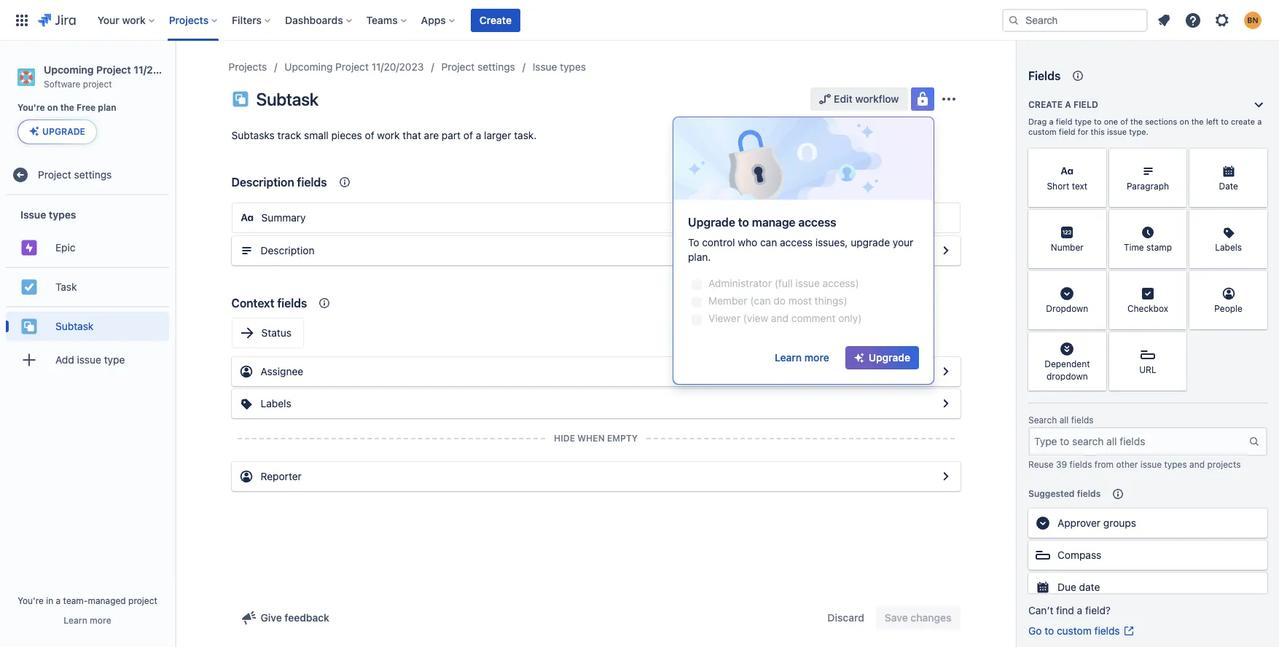 Task type: locate. For each thing, give the bounding box(es) containing it.
more information image
[[1088, 211, 1105, 229], [1249, 211, 1266, 229], [1088, 273, 1105, 290]]

type inside drag a field type to one of the sections on the left to create a custom field for this issue type.
[[1075, 117, 1092, 126]]

projects link
[[229, 58, 267, 76]]

11/20/2023 inside upcoming project 11/20/2023 software project
[[134, 63, 188, 76]]

go to custom fields
[[1029, 625, 1120, 637]]

settings down create button
[[478, 61, 515, 73]]

description
[[231, 176, 294, 189], [261, 244, 315, 257]]

field
[[1074, 99, 1099, 110], [1056, 117, 1073, 126], [1059, 127, 1076, 136]]

project settings down upgrade button
[[38, 168, 112, 181]]

custom down can't find a field?
[[1057, 625, 1092, 637]]

and left projects
[[1190, 459, 1205, 470]]

1 vertical spatial description
[[261, 244, 315, 257]]

teams
[[366, 13, 398, 26]]

more information about the context fields image right context fields
[[316, 295, 334, 312]]

search image
[[1008, 14, 1020, 26]]

due date button
[[1029, 573, 1268, 602]]

checkbox
[[1128, 304, 1169, 315]]

on up upgrade button
[[47, 102, 58, 113]]

labels up people
[[1215, 242, 1242, 253]]

1 vertical spatial create
[[1029, 99, 1063, 110]]

text
[[1072, 181, 1088, 192]]

issue types up epic
[[20, 208, 76, 221]]

discard button
[[819, 607, 873, 630]]

upgrade inside upgrade to manage access to control who can access issues, upgrade your plan.
[[688, 216, 735, 229]]

1 vertical spatial issue types
[[20, 208, 76, 221]]

time stamp
[[1124, 242, 1172, 253]]

0 horizontal spatial more
[[90, 615, 111, 626]]

reporter button
[[231, 462, 961, 491]]

0 vertical spatial settings
[[478, 61, 515, 73]]

learn more for learn more link
[[775, 351, 829, 364]]

1 vertical spatial project
[[128, 596, 157, 607]]

learn more down comment
[[775, 351, 829, 364]]

description for description
[[261, 244, 315, 257]]

1 horizontal spatial more
[[805, 351, 829, 364]]

the left left
[[1192, 117, 1204, 126]]

Search field
[[1002, 8, 1148, 32]]

0 horizontal spatial upgrade
[[42, 126, 85, 137]]

1 horizontal spatial subtask
[[256, 89, 319, 109]]

managed
[[88, 596, 126, 607]]

1 vertical spatial open field configuration image
[[937, 395, 955, 413]]

project settings link down upgrade button
[[6, 161, 169, 190]]

issue down primary element
[[533, 61, 557, 73]]

1 vertical spatial access
[[780, 236, 813, 249]]

issue types for issue types 'link'
[[533, 61, 586, 73]]

issue inside button
[[77, 354, 101, 366]]

description inside description button
[[261, 244, 315, 257]]

a down more information about the fields icon
[[1065, 99, 1072, 110]]

1 horizontal spatial 11/20/2023
[[372, 61, 424, 73]]

edit
[[834, 93, 853, 105]]

0 vertical spatial open field configuration image
[[937, 363, 955, 381]]

issue
[[1107, 127, 1127, 136], [796, 277, 820, 289], [77, 354, 101, 366], [1141, 459, 1162, 470]]

project
[[83, 79, 112, 90], [128, 596, 157, 607]]

assignee button
[[231, 357, 961, 386]]

one
[[1104, 117, 1118, 126]]

projects inside popup button
[[169, 13, 209, 26]]

0 horizontal spatial more information about the context fields image
[[316, 295, 334, 312]]

issue right "other"
[[1141, 459, 1162, 470]]

upgrade
[[851, 236, 890, 249]]

notifications image
[[1156, 11, 1173, 29]]

of right pieces
[[365, 129, 374, 141]]

learn for learn more link
[[775, 351, 802, 364]]

0 horizontal spatial projects
[[169, 13, 209, 26]]

labels down assignee
[[261, 397, 291, 410]]

can
[[760, 236, 777, 249]]

2 vertical spatial types
[[1165, 459, 1187, 470]]

0 vertical spatial custom
[[1029, 127, 1057, 136]]

access right can
[[780, 236, 813, 249]]

project settings link
[[441, 58, 515, 76], [6, 161, 169, 190]]

project down "apps" dropdown button
[[441, 61, 475, 73]]

issue types down primary element
[[533, 61, 586, 73]]

can't find a field?
[[1029, 604, 1111, 617]]

upcoming inside upcoming project 11/20/2023 software project
[[44, 63, 94, 76]]

your work button
[[93, 8, 160, 32]]

banner
[[0, 0, 1280, 41]]

1 you're from the top
[[17, 102, 45, 113]]

field for create
[[1074, 99, 1099, 110]]

to up who
[[738, 216, 749, 229]]

field up for
[[1074, 99, 1099, 110]]

0 vertical spatial learn
[[775, 351, 802, 364]]

2 vertical spatial upgrade
[[869, 351, 911, 364]]

2 open field configuration image from the top
[[937, 395, 955, 413]]

1 horizontal spatial settings
[[478, 61, 515, 73]]

subtasks
[[231, 129, 275, 141]]

people
[[1215, 304, 1243, 315]]

labels inside labels "button"
[[261, 397, 291, 410]]

reuse
[[1029, 459, 1054, 470]]

part
[[442, 129, 461, 141]]

1 horizontal spatial and
[[1190, 459, 1205, 470]]

projects
[[1208, 459, 1241, 470]]

settings down upgrade button
[[74, 168, 112, 181]]

open field configuration image inside description button
[[937, 242, 955, 260]]

field left for
[[1059, 127, 1076, 136]]

0 vertical spatial on
[[47, 102, 58, 113]]

1 vertical spatial subtask
[[55, 320, 94, 332]]

1 vertical spatial types
[[49, 208, 76, 221]]

learn more
[[775, 351, 829, 364], [64, 615, 111, 626]]

in
[[46, 596, 53, 607]]

description button
[[231, 236, 961, 265]]

1 horizontal spatial upgrade
[[688, 216, 735, 229]]

projects up issue type icon
[[229, 61, 267, 73]]

1 horizontal spatial labels
[[1215, 242, 1242, 253]]

projects up sidebar navigation icon
[[169, 13, 209, 26]]

other
[[1117, 459, 1138, 470]]

upgrade link
[[846, 346, 919, 370]]

help image
[[1185, 11, 1202, 29]]

upgrade inside button
[[42, 126, 85, 137]]

more information image for labels
[[1249, 211, 1266, 229]]

11/20/2023 down teams popup button
[[372, 61, 424, 73]]

description down summary
[[261, 244, 315, 257]]

learn down "viewer (view and comment only)"
[[775, 351, 802, 364]]

open field configuration image for summary
[[937, 242, 955, 260]]

(full
[[775, 277, 793, 289]]

0 vertical spatial field
[[1074, 99, 1099, 110]]

administrator
[[709, 277, 772, 289]]

of right part
[[464, 129, 473, 141]]

fields left 'this link will be opened in a new tab' icon
[[1095, 625, 1120, 637]]

learn inside button
[[64, 615, 87, 626]]

1 vertical spatial open field configuration image
[[937, 468, 955, 486]]

more information about the context fields image
[[336, 174, 353, 191], [316, 295, 334, 312]]

1 horizontal spatial work
[[377, 129, 400, 141]]

1 vertical spatial settings
[[74, 168, 112, 181]]

1 open field configuration image from the top
[[937, 242, 955, 260]]

0 horizontal spatial learn more
[[64, 615, 111, 626]]

upcoming up "software"
[[44, 63, 94, 76]]

fields right 39
[[1070, 459, 1092, 470]]

1 horizontal spatial projects
[[229, 61, 267, 73]]

issue up the most
[[796, 277, 820, 289]]

0 vertical spatial issue
[[533, 61, 557, 73]]

learn more down you're in a team-managed project
[[64, 615, 111, 626]]

0 vertical spatial type
[[1075, 117, 1092, 126]]

on right sections
[[1180, 117, 1190, 126]]

workflow
[[856, 93, 899, 105]]

viewer (view and comment only)
[[709, 312, 862, 324]]

0 vertical spatial project
[[83, 79, 112, 90]]

feedback
[[285, 612, 329, 624]]

more information about the suggested fields image
[[1110, 486, 1127, 503]]

0 vertical spatial more
[[805, 351, 829, 364]]

project up 'plan'
[[83, 79, 112, 90]]

short text
[[1047, 181, 1088, 192]]

group
[[6, 196, 169, 384]]

issue right add
[[77, 354, 101, 366]]

1 vertical spatial field
[[1056, 117, 1073, 126]]

group containing issue types
[[6, 196, 169, 384]]

description up summary
[[231, 176, 294, 189]]

more information image for date
[[1249, 150, 1266, 168]]

0 vertical spatial work
[[122, 13, 146, 26]]

groups
[[1104, 517, 1137, 529]]

more information image for paragraph
[[1168, 150, 1186, 168]]

empty
[[607, 433, 638, 444]]

0 vertical spatial open field configuration image
[[937, 242, 955, 260]]

more options image
[[940, 90, 958, 108]]

a right create
[[1258, 117, 1262, 126]]

your work
[[98, 13, 146, 26]]

open field configuration image inside "reporter" button
[[937, 468, 955, 486]]

you're on the free plan
[[17, 102, 116, 113]]

1 horizontal spatial upcoming
[[285, 61, 333, 73]]

types inside 'link'
[[560, 61, 586, 73]]

settings image
[[1214, 11, 1231, 29]]

to right left
[[1221, 117, 1229, 126]]

sidebar navigation image
[[159, 58, 191, 87]]

1 vertical spatial labels
[[261, 397, 291, 410]]

a right find
[[1077, 604, 1083, 617]]

status
[[261, 327, 292, 339]]

work left that
[[377, 129, 400, 141]]

types
[[560, 61, 586, 73], [49, 208, 76, 221], [1165, 459, 1187, 470]]

1 vertical spatial project settings link
[[6, 161, 169, 190]]

0 horizontal spatial settings
[[74, 168, 112, 181]]

more information about the fields image
[[1070, 67, 1087, 85]]

search all fields
[[1029, 415, 1094, 426]]

issue up epic "link"
[[20, 208, 46, 221]]

projects
[[169, 13, 209, 26], [229, 61, 267, 73]]

create up drag on the right top of the page
[[1029, 99, 1063, 110]]

go to custom fields link
[[1029, 624, 1135, 639]]

subtask up add
[[55, 320, 94, 332]]

the
[[60, 102, 74, 113], [1131, 117, 1143, 126], [1192, 117, 1204, 126]]

2 you're from the top
[[18, 596, 44, 607]]

and down the 'do' on the top of the page
[[771, 312, 789, 324]]

1 vertical spatial projects
[[229, 61, 267, 73]]

0 vertical spatial create
[[480, 13, 512, 26]]

1 horizontal spatial types
[[560, 61, 586, 73]]

the up the type.
[[1131, 117, 1143, 126]]

1 horizontal spatial issue types
[[533, 61, 586, 73]]

dropdown
[[1047, 371, 1088, 382]]

subtask group
[[6, 306, 169, 346]]

11/20/2023 down projects popup button
[[134, 63, 188, 76]]

more down comment
[[805, 351, 829, 364]]

upcoming
[[285, 61, 333, 73], [44, 63, 94, 76]]

1 open field configuration image from the top
[[937, 363, 955, 381]]

more information about the context fields image down pieces
[[336, 174, 353, 191]]

11/20/2023 for upcoming project 11/20/2023 software project
[[134, 63, 188, 76]]

more inside button
[[90, 615, 111, 626]]

0 horizontal spatial learn
[[64, 615, 87, 626]]

open field configuration image inside assignee button
[[937, 363, 955, 381]]

0 vertical spatial upgrade
[[42, 126, 85, 137]]

epic link
[[6, 234, 169, 263]]

1 horizontal spatial learn more
[[775, 351, 829, 364]]

your profile and settings image
[[1245, 11, 1262, 29]]

you're left in
[[18, 596, 44, 607]]

1 vertical spatial upgrade
[[688, 216, 735, 229]]

0 horizontal spatial upcoming
[[44, 63, 94, 76]]

upgrade for upgrade button
[[42, 126, 85, 137]]

(view
[[743, 312, 769, 324]]

open field configuration image
[[937, 363, 955, 381], [937, 468, 955, 486]]

task link
[[6, 273, 169, 302]]

dependent
[[1045, 359, 1090, 370]]

summary
[[261, 211, 306, 224]]

0 horizontal spatial issue
[[20, 208, 46, 221]]

1 horizontal spatial learn
[[775, 351, 802, 364]]

project up 'plan'
[[96, 63, 131, 76]]

create right "apps" dropdown button
[[480, 13, 512, 26]]

0 horizontal spatial create
[[480, 13, 512, 26]]

type
[[1075, 117, 1092, 126], [104, 354, 125, 366]]

0 vertical spatial more information about the context fields image
[[336, 174, 353, 191]]

project settings down create button
[[441, 61, 515, 73]]

0 horizontal spatial work
[[122, 13, 146, 26]]

1 vertical spatial more information about the context fields image
[[316, 295, 334, 312]]

administrator (full issue access)
[[709, 277, 859, 289]]

0 vertical spatial description
[[231, 176, 294, 189]]

0 vertical spatial subtask
[[256, 89, 319, 109]]

paragraph
[[1127, 181, 1169, 192]]

upcoming down dashboards
[[285, 61, 333, 73]]

more information about the context fields image for context fields
[[316, 295, 334, 312]]

issue types inside 'group'
[[20, 208, 76, 221]]

1 vertical spatial learn more
[[64, 615, 111, 626]]

issue inside 'group'
[[20, 208, 46, 221]]

and
[[771, 312, 789, 324], [1190, 459, 1205, 470]]

create for create
[[480, 13, 512, 26]]

projects for projects link
[[229, 61, 267, 73]]

2 open field configuration image from the top
[[937, 468, 955, 486]]

0 horizontal spatial type
[[104, 354, 125, 366]]

comment
[[792, 312, 836, 324]]

short
[[1047, 181, 1070, 192]]

1 vertical spatial project settings
[[38, 168, 112, 181]]

1 horizontal spatial project
[[128, 596, 157, 607]]

upcoming project 11/20/2023 software project
[[44, 63, 188, 90]]

1 vertical spatial type
[[104, 354, 125, 366]]

1 horizontal spatial the
[[1131, 117, 1143, 126]]

0 vertical spatial issue types
[[533, 61, 586, 73]]

you're for you're in a team-managed project
[[18, 596, 44, 607]]

to right go
[[1045, 625, 1054, 637]]

project right managed
[[128, 596, 157, 607]]

this
[[1091, 127, 1105, 136]]

issue type icon image
[[231, 90, 249, 108]]

2 horizontal spatial of
[[1121, 117, 1129, 126]]

open field configuration image
[[937, 242, 955, 260], [937, 395, 955, 413]]

type up for
[[1075, 117, 1092, 126]]

hide when empty
[[554, 433, 638, 444]]

1 horizontal spatial type
[[1075, 117, 1092, 126]]

you're up upgrade button
[[17, 102, 45, 113]]

0 horizontal spatial subtask
[[55, 320, 94, 332]]

issue down 'one'
[[1107, 127, 1127, 136]]

custom down drag on the right top of the page
[[1029, 127, 1057, 136]]

of right 'one'
[[1121, 117, 1129, 126]]

description for description fields
[[231, 176, 294, 189]]

fields
[[297, 176, 327, 189], [277, 297, 307, 310], [1072, 415, 1094, 426], [1070, 459, 1092, 470], [1077, 488, 1101, 499], [1095, 625, 1120, 637]]

more information image for time stamp
[[1168, 211, 1186, 229]]

find
[[1057, 604, 1075, 617]]

work right 'your'
[[122, 13, 146, 26]]

dropdown
[[1046, 304, 1089, 315]]

0 vertical spatial types
[[560, 61, 586, 73]]

1 vertical spatial on
[[1180, 117, 1190, 126]]

more information image for checkbox
[[1168, 273, 1186, 290]]

0 vertical spatial labels
[[1215, 242, 1242, 253]]

open field configuration image inside labels "button"
[[937, 395, 955, 413]]

learn
[[775, 351, 802, 364], [64, 615, 87, 626]]

banner containing your work
[[0, 0, 1280, 41]]

0 horizontal spatial issue types
[[20, 208, 76, 221]]

issue inside 'link'
[[533, 61, 557, 73]]

learn down team-
[[64, 615, 87, 626]]

work inside popup button
[[122, 13, 146, 26]]

1 horizontal spatial more information about the context fields image
[[336, 174, 353, 191]]

apps
[[421, 13, 446, 26]]

1 vertical spatial more
[[90, 615, 111, 626]]

you're in a team-managed project
[[18, 596, 157, 607]]

add issue type button
[[6, 346, 169, 375]]

the left "free"
[[60, 102, 74, 113]]

subtask up track
[[256, 89, 319, 109]]

upcoming for upcoming project 11/20/2023
[[285, 61, 333, 73]]

open field configuration image for assignee
[[937, 363, 955, 381]]

1 vertical spatial work
[[377, 129, 400, 141]]

of
[[1121, 117, 1129, 126], [365, 129, 374, 141], [464, 129, 473, 141]]

1 vertical spatial issue
[[20, 208, 46, 221]]

11/20/2023 for upcoming project 11/20/2023
[[372, 61, 424, 73]]

1 horizontal spatial issue
[[533, 61, 557, 73]]

2 horizontal spatial upgrade
[[869, 351, 911, 364]]

type down the subtask link
[[104, 354, 125, 366]]

all
[[1060, 415, 1069, 426]]

subtask inside group
[[55, 320, 94, 332]]

0 vertical spatial you're
[[17, 102, 45, 113]]

more information about the context fields image for description fields
[[336, 174, 353, 191]]

1 horizontal spatial create
[[1029, 99, 1063, 110]]

0 vertical spatial learn more
[[775, 351, 829, 364]]

access up the issues,
[[799, 216, 837, 229]]

are
[[424, 129, 439, 141]]

more down managed
[[90, 615, 111, 626]]

0 horizontal spatial project settings
[[38, 168, 112, 181]]

more information image
[[1088, 150, 1105, 168], [1168, 150, 1186, 168], [1249, 150, 1266, 168], [1168, 211, 1186, 229], [1168, 273, 1186, 290], [1249, 273, 1266, 290], [1088, 334, 1105, 351]]

team-
[[63, 596, 88, 607]]

0 horizontal spatial project
[[83, 79, 112, 90]]

filters
[[232, 13, 262, 26]]

1 vertical spatial you're
[[18, 596, 44, 607]]

create inside button
[[480, 13, 512, 26]]

0 horizontal spatial labels
[[261, 397, 291, 410]]

hide
[[554, 433, 575, 444]]

viewer
[[709, 312, 741, 324]]

custom
[[1029, 127, 1057, 136], [1057, 625, 1092, 637]]

field down create a field
[[1056, 117, 1073, 126]]

issue types
[[533, 61, 586, 73], [20, 208, 76, 221]]

fields up summary
[[297, 176, 327, 189]]

jira image
[[38, 11, 76, 29], [38, 11, 76, 29]]

access
[[799, 216, 837, 229], [780, 236, 813, 249]]

project settings link down create button
[[441, 58, 515, 76]]



Task type: describe. For each thing, give the bounding box(es) containing it.
dependent dropdown
[[1045, 359, 1090, 382]]

give feedback
[[261, 612, 329, 624]]

compass button
[[1029, 541, 1268, 570]]

that
[[403, 129, 421, 141]]

more information image for dependent dropdown
[[1088, 334, 1105, 351]]

appswitcher icon image
[[13, 11, 31, 29]]

0 horizontal spatial and
[[771, 312, 789, 324]]

issue for issue types 'link'
[[533, 61, 557, 73]]

discard
[[828, 612, 865, 624]]

fields up status
[[277, 297, 307, 310]]

access)
[[823, 277, 859, 289]]

1 horizontal spatial of
[[464, 129, 473, 141]]

learn for learn more button
[[64, 615, 87, 626]]

date
[[1080, 581, 1100, 593]]

of inside drag a field type to one of the sections on the left to create a custom field for this issue type.
[[1121, 117, 1129, 126]]

track
[[277, 129, 301, 141]]

project down upgrade button
[[38, 168, 71, 181]]

type.
[[1130, 127, 1149, 136]]

open field configuration image for reporter
[[937, 468, 955, 486]]

upgrade for the upgrade link
[[869, 351, 911, 364]]

create for create a field
[[1029, 99, 1063, 110]]

context fields
[[231, 297, 307, 310]]

plan
[[98, 102, 116, 113]]

you're for you're on the free plan
[[17, 102, 45, 113]]

more information image for people
[[1249, 273, 1266, 290]]

projects for projects popup button
[[169, 13, 209, 26]]

member
[[709, 295, 748, 307]]

do
[[774, 295, 786, 307]]

sections
[[1145, 117, 1178, 126]]

1 horizontal spatial project settings link
[[441, 58, 515, 76]]

your
[[893, 236, 914, 249]]

suggested fields
[[1029, 488, 1101, 499]]

learn more for learn more button
[[64, 615, 111, 626]]

drag
[[1029, 117, 1047, 126]]

can't
[[1029, 604, 1054, 617]]

0 vertical spatial access
[[799, 216, 837, 229]]

to
[[688, 236, 700, 249]]

0 horizontal spatial of
[[365, 129, 374, 141]]

0 horizontal spatial on
[[47, 102, 58, 113]]

a right in
[[56, 596, 61, 607]]

search
[[1029, 415, 1057, 426]]

left
[[1206, 117, 1219, 126]]

on inside drag a field type to one of the sections on the left to create a custom field for this issue type.
[[1180, 117, 1190, 126]]

(can
[[750, 295, 771, 307]]

2 horizontal spatial types
[[1165, 459, 1187, 470]]

from
[[1095, 459, 1114, 470]]

create
[[1231, 117, 1256, 126]]

fields
[[1029, 69, 1061, 82]]

edit workflow
[[834, 93, 899, 105]]

more for learn more link
[[805, 351, 829, 364]]

upcoming project 11/20/2023
[[285, 61, 424, 73]]

compass
[[1058, 549, 1102, 561]]

39
[[1056, 459, 1067, 470]]

fields right all
[[1072, 415, 1094, 426]]

software
[[44, 79, 81, 90]]

most
[[789, 295, 812, 307]]

learn more button
[[64, 615, 111, 627]]

number
[[1051, 242, 1084, 253]]

date
[[1219, 181, 1239, 192]]

summary button
[[231, 203, 961, 233]]

field for drag
[[1056, 117, 1073, 126]]

issue types for 'group' containing issue types
[[20, 208, 76, 221]]

approver groups
[[1058, 517, 1137, 529]]

open field configuration image for assignee
[[937, 395, 955, 413]]

fields left the "more information about the suggested fields" icon
[[1077, 488, 1101, 499]]

apps button
[[417, 8, 461, 32]]

this link will be opened in a new tab image
[[1123, 626, 1135, 637]]

issue types link
[[533, 58, 586, 76]]

stamp
[[1147, 242, 1172, 253]]

issue for 'group' containing issue types
[[20, 208, 46, 221]]

to up this
[[1094, 117, 1102, 126]]

1 horizontal spatial project settings
[[441, 61, 515, 73]]

0 horizontal spatial project settings link
[[6, 161, 169, 190]]

1 vertical spatial and
[[1190, 459, 1205, 470]]

give feedback button
[[231, 607, 338, 630]]

free
[[77, 102, 96, 113]]

context
[[231, 297, 274, 310]]

upgrade to manage access to control who can access issues, upgrade your plan.
[[688, 216, 914, 263]]

add
[[55, 354, 74, 366]]

member (can do most things)
[[709, 295, 848, 307]]

more information image for short text
[[1088, 150, 1105, 168]]

0 horizontal spatial the
[[60, 102, 74, 113]]

to inside upgrade to manage access to control who can access issues, upgrade your plan.
[[738, 216, 749, 229]]

upcoming project 11/20/2023 link
[[285, 58, 424, 76]]

who
[[738, 236, 758, 249]]

dashboards button
[[281, 8, 358, 32]]

more for learn more button
[[90, 615, 111, 626]]

approver
[[1058, 517, 1101, 529]]

create a field
[[1029, 99, 1099, 110]]

1 vertical spatial custom
[[1057, 625, 1092, 637]]

project down teams
[[336, 61, 369, 73]]

projects button
[[165, 8, 223, 32]]

suggested
[[1029, 488, 1075, 499]]

due date
[[1058, 581, 1100, 593]]

when
[[578, 433, 605, 444]]

issue inside drag a field type to one of the sections on the left to create a custom field for this issue type.
[[1107, 127, 1127, 136]]

a left larger
[[476, 129, 481, 141]]

type inside add issue type button
[[104, 354, 125, 366]]

reuse 39 fields from other issue types and projects
[[1029, 459, 1241, 470]]

labels button
[[231, 389, 961, 418]]

more information image for dropdown
[[1088, 273, 1105, 290]]

project inside upcoming project 11/20/2023 software project
[[96, 63, 131, 76]]

give
[[261, 612, 282, 624]]

a right drag on the right top of the page
[[1049, 117, 1054, 126]]

epic
[[55, 241, 76, 254]]

upcoming for upcoming project 11/20/2023 software project
[[44, 63, 94, 76]]

custom inside drag a field type to one of the sections on the left to create a custom field for this issue type.
[[1029, 127, 1057, 136]]

project inside upcoming project 11/20/2023 software project
[[83, 79, 112, 90]]

task
[[55, 281, 77, 293]]

manage
[[752, 216, 796, 229]]

primary element
[[9, 0, 1002, 40]]

more information image for number
[[1088, 211, 1105, 229]]

url
[[1140, 365, 1157, 376]]

small
[[304, 129, 329, 141]]

edit workflow button
[[811, 87, 908, 111]]

reporter
[[261, 470, 302, 483]]

upgrade button
[[18, 121, 96, 144]]

0 horizontal spatial types
[[49, 208, 76, 221]]

2 horizontal spatial the
[[1192, 117, 1204, 126]]

Type to search all fields text field
[[1030, 429, 1249, 455]]

only)
[[839, 312, 862, 324]]

filters button
[[228, 8, 276, 32]]

add issue type image
[[20, 352, 38, 369]]

2 vertical spatial field
[[1059, 127, 1076, 136]]



Task type: vqa. For each thing, say whether or not it's contained in the screenshot.
Subtask link
yes



